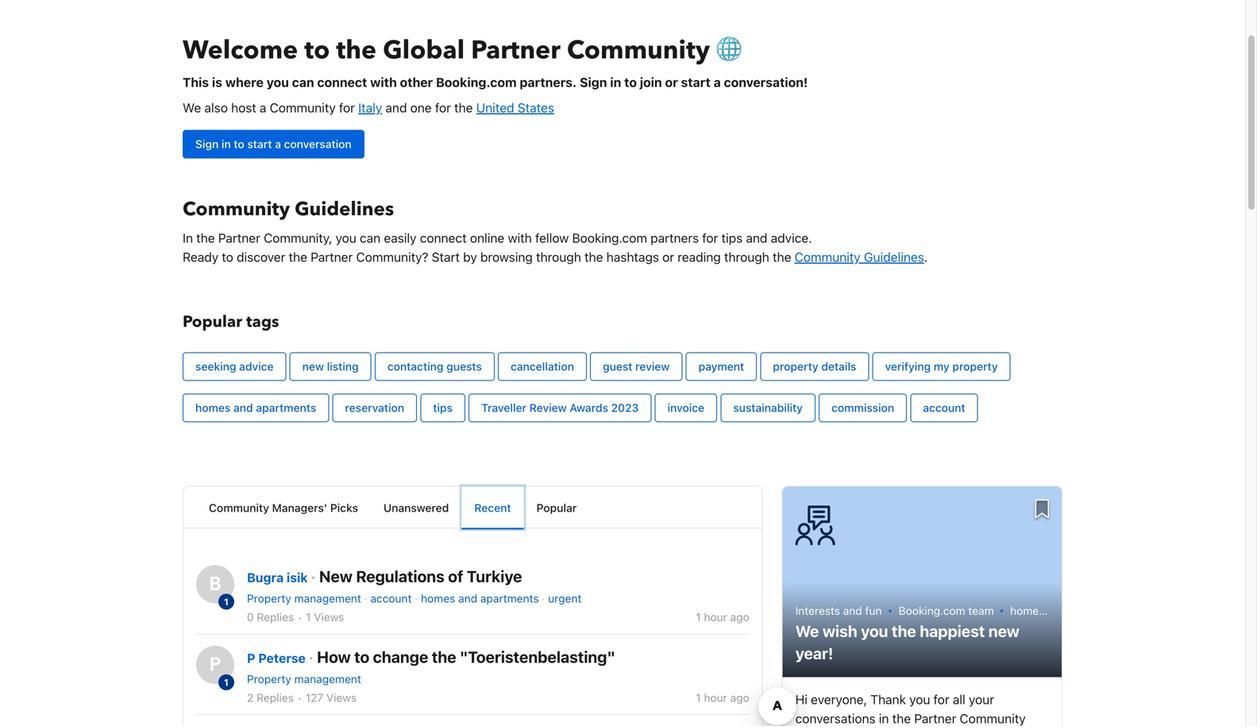Task type: locate. For each thing, give the bounding box(es) containing it.
1 vertical spatial 1 hour ago
[[696, 691, 750, 704]]

connect up we also host a community for italy and one for the united states
[[317, 75, 367, 90]]

1 horizontal spatial apartments
[[481, 592, 539, 605]]

0 horizontal spatial connect
[[317, 75, 367, 90]]

0
[[247, 611, 254, 624]]

in left join
[[610, 75, 621, 90]]

1 vertical spatial popular
[[537, 501, 577, 514]]

popular inside button
[[537, 501, 577, 514]]

we inside we wish you the happiest new year!
[[796, 621, 819, 640]]

states
[[518, 100, 554, 115]]

sign right partners.
[[580, 75, 607, 90]]

0 horizontal spatial property
[[773, 360, 819, 373]]

and right team
[[1048, 604, 1067, 617]]

1 horizontal spatial homes and apartments
[[421, 592, 539, 605]]

1 vertical spatial management
[[294, 672, 361, 685]]

the down booking.com team link
[[892, 621, 916, 640]]

we down interests
[[796, 621, 819, 640]]

you right thank
[[910, 692, 930, 707]]

1 vertical spatial tips
[[433, 401, 453, 414]]

1 vertical spatial guidelines
[[864, 249, 924, 264]]

booking.com up united
[[436, 75, 517, 90]]

1 horizontal spatial popular
[[537, 501, 577, 514]]

property management
[[247, 592, 361, 605], [247, 672, 361, 685]]

account down verifying my property link
[[923, 401, 966, 414]]

we left also
[[183, 100, 201, 115]]

0 vertical spatial a
[[714, 75, 721, 90]]

1 management from the top
[[294, 592, 361, 605]]

1 horizontal spatial start
[[681, 75, 711, 90]]

0 horizontal spatial start
[[247, 137, 272, 150]]

community up the discover
[[183, 196, 290, 222]]

1 horizontal spatial property
[[953, 360, 998, 373]]

picks
[[330, 501, 358, 514]]

0 vertical spatial connect
[[317, 75, 367, 90]]

by
[[463, 249, 477, 264]]

or right join
[[665, 75, 678, 90]]

management up 127 views
[[294, 672, 361, 685]]

new down team
[[989, 621, 1020, 640]]

homes down new regulations of turkiye link
[[421, 592, 455, 605]]

to right ready
[[222, 249, 233, 264]]

replies right the 0
[[257, 611, 294, 624]]

interests and fun
[[796, 604, 882, 617]]

sustainability
[[733, 401, 803, 414]]

community up join
[[567, 33, 710, 67]]

happiest
[[920, 621, 985, 640]]

1 vertical spatial we
[[796, 621, 819, 640]]

sign down also
[[195, 137, 219, 150]]

0 vertical spatial views
[[314, 611, 344, 624]]

popular up seeking
[[183, 311, 242, 333]]

traveller
[[481, 401, 527, 414]]

popular button
[[524, 486, 590, 529]]

0 vertical spatial tips
[[722, 230, 743, 245]]

account link down verifying my property link
[[911, 393, 978, 422]]

0 vertical spatial guidelines
[[295, 196, 394, 222]]

property management down the isik
[[247, 592, 361, 605]]

to
[[304, 33, 330, 67], [624, 75, 637, 90], [234, 137, 244, 150], [222, 249, 233, 264], [354, 647, 370, 666]]

bugra isik link
[[247, 570, 308, 585]]

2 hour from the top
[[704, 691, 727, 704]]

0 vertical spatial in
[[610, 75, 621, 90]]

views up how in the bottom left of the page
[[314, 611, 344, 624]]

tips right partners
[[722, 230, 743, 245]]

property left details
[[773, 360, 819, 373]]

you right community,
[[336, 230, 357, 245]]

1 horizontal spatial connect
[[420, 230, 467, 245]]

1 vertical spatial account link
[[370, 592, 412, 605]]

conversation
[[284, 137, 352, 150]]

the right change
[[432, 647, 456, 666]]

0 vertical spatial with
[[370, 75, 397, 90]]

property management link down the isik
[[247, 592, 361, 605]]

1 horizontal spatial account
[[923, 401, 966, 414]]

1 vertical spatial replies
[[257, 691, 294, 704]]

connect up start
[[420, 230, 467, 245]]

1 ago from the top
[[730, 611, 750, 624]]

1 for p
[[696, 691, 701, 704]]

1 vertical spatial hour
[[704, 691, 727, 704]]

guest review
[[603, 360, 670, 373]]

0 replies
[[247, 611, 294, 624]]

booking.com up hashtags
[[572, 230, 647, 245]]

a right host
[[260, 100, 266, 115]]

property up the 0 replies
[[247, 592, 291, 605]]

to right how in the bottom left of the page
[[354, 647, 370, 666]]

ago left hi
[[730, 691, 750, 704]]

ago left interests
[[730, 611, 750, 624]]

1 horizontal spatial a
[[275, 137, 281, 150]]

homes right team
[[1010, 604, 1045, 617]]

1 vertical spatial or
[[663, 249, 674, 264]]

homes for interests
[[1010, 604, 1045, 617]]

year!
[[796, 644, 834, 662]]

new regulations of turkiye link
[[319, 567, 522, 585]]

start inside the welcome to the global partner community 🌐 this is where you can connect with other booking.com partners. sign in to join or start a conversation!
[[681, 75, 711, 90]]

tips down contacting guests link
[[433, 401, 453, 414]]

0 vertical spatial management
[[294, 592, 361, 605]]

0 vertical spatial new
[[302, 360, 324, 373]]

start down host
[[247, 137, 272, 150]]

2 horizontal spatial in
[[879, 711, 889, 726]]

a left conversation
[[275, 137, 281, 150]]

connect inside the welcome to the global partner community 🌐 this is where you can connect with other booking.com partners. sign in to join or start a conversation!
[[317, 75, 367, 90]]

2 horizontal spatial homes and apartments
[[1010, 604, 1128, 617]]

2 horizontal spatial homes
[[1010, 604, 1045, 617]]

and for interests and fun link
[[843, 604, 862, 617]]

the up we also host a community for italy and one for the united states
[[336, 33, 377, 67]]

1 vertical spatial start
[[247, 137, 272, 150]]

1 horizontal spatial can
[[360, 230, 381, 245]]

united
[[476, 100, 514, 115]]

start
[[681, 75, 711, 90], [247, 137, 272, 150]]

and for the leftmost homes and apartments link
[[234, 401, 253, 414]]

verifying my property
[[885, 360, 998, 373]]

1 horizontal spatial sign
[[580, 75, 607, 90]]

0 vertical spatial property management
[[247, 592, 361, 605]]

0 vertical spatial sign
[[580, 75, 607, 90]]

you inside hi everyone, thank you for all your conversations in the partner communit
[[910, 692, 930, 707]]

0 vertical spatial replies
[[257, 611, 294, 624]]

0 horizontal spatial booking.com
[[436, 75, 517, 90]]

1 horizontal spatial tips
[[722, 230, 743, 245]]

2 horizontal spatial homes and apartments link
[[1010, 604, 1128, 617]]

sustainability link
[[721, 393, 816, 422]]

1 vertical spatial can
[[360, 230, 381, 245]]

or inside the welcome to the global partner community 🌐 this is where you can connect with other booking.com partners. sign in to join or start a conversation!
[[665, 75, 678, 90]]

you
[[267, 75, 289, 90], [336, 230, 357, 245], [861, 621, 888, 640], [910, 692, 930, 707]]

property right my
[[953, 360, 998, 373]]

isik
[[287, 570, 308, 585]]

hashtags
[[607, 249, 659, 264]]

property management for 2nd property management link from the top of the page
[[247, 672, 361, 685]]

community left managers'
[[209, 501, 269, 514]]

1 horizontal spatial homes and apartments link
[[421, 592, 539, 605]]

2 horizontal spatial apartments
[[1070, 604, 1128, 617]]

0 vertical spatial hour
[[704, 611, 727, 624]]

we
[[183, 100, 201, 115], [796, 621, 819, 640]]

2 ago from the top
[[730, 691, 750, 704]]

management up 1 views
[[294, 592, 361, 605]]

0 horizontal spatial can
[[292, 75, 314, 90]]

0 horizontal spatial in
[[222, 137, 231, 150]]

1 vertical spatial connect
[[420, 230, 467, 245]]

1 for b
[[696, 611, 701, 624]]

0 vertical spatial can
[[292, 75, 314, 90]]

in
[[610, 75, 621, 90], [222, 137, 231, 150], [879, 711, 889, 726]]

with inside the welcome to the global partner community 🌐 this is where you can connect with other booking.com partners. sign in to join or start a conversation!
[[370, 75, 397, 90]]

and for homes and apartments link related to property
[[458, 592, 478, 605]]

1 hour from the top
[[704, 611, 727, 624]]

a
[[714, 75, 721, 90], [260, 100, 266, 115], [275, 137, 281, 150]]

replies right 2
[[257, 691, 294, 704]]

p peterse link
[[247, 650, 306, 665]]

1 hour ago for p
[[696, 691, 750, 704]]

new inside we wish you the happiest new year!
[[989, 621, 1020, 640]]

other
[[400, 75, 433, 90]]

partner inside the welcome to the global partner community 🌐 this is where you can connect with other booking.com partners. sign in to join or start a conversation!
[[471, 33, 561, 67]]

through down fellow
[[536, 249, 581, 264]]

property for 2nd property management link from the top of the page
[[247, 672, 291, 685]]

the inside we wish you the happiest new year!
[[892, 621, 916, 640]]

1
[[306, 611, 311, 624], [696, 611, 701, 624], [696, 691, 701, 704]]

we wish you the happiest new year! link
[[796, 621, 1020, 662]]

start
[[432, 249, 460, 264]]

hi everyone, thank you for all your conversations in the partner communit
[[796, 692, 1030, 726]]

in down thank
[[879, 711, 889, 726]]

2 1 hour ago from the top
[[696, 691, 750, 704]]

property management link
[[247, 592, 361, 605], [247, 672, 361, 685]]

wish
[[823, 621, 858, 640]]

or
[[665, 75, 678, 90], [663, 249, 674, 264]]

homes and apartments for property
[[421, 592, 539, 605]]

partner up partners.
[[471, 33, 561, 67]]

community down advice.
[[795, 249, 861, 264]]

2 property management from the top
[[247, 672, 361, 685]]

1 horizontal spatial account link
[[911, 393, 978, 422]]

1 property management from the top
[[247, 592, 361, 605]]

with up browsing
[[508, 230, 532, 245]]

account link down regulations
[[370, 592, 412, 605]]

1 horizontal spatial with
[[508, 230, 532, 245]]

guest
[[603, 360, 633, 373]]

1 horizontal spatial through
[[724, 249, 770, 264]]

1 vertical spatial in
[[222, 137, 231, 150]]

0 horizontal spatial homes and apartments
[[195, 401, 316, 414]]

homes and apartments link
[[183, 393, 329, 422], [421, 592, 539, 605], [1010, 604, 1128, 617]]

booking.com team link
[[899, 604, 994, 617]]

popular right recent
[[537, 501, 577, 514]]

is
[[212, 75, 222, 90]]

views right 127
[[326, 691, 357, 704]]

1 vertical spatial ago
[[730, 691, 750, 704]]

a inside the welcome to the global partner community 🌐 this is where you can connect with other booking.com partners. sign in to join or start a conversation!
[[714, 75, 721, 90]]

the down community,
[[289, 249, 307, 264]]

welcome
[[183, 33, 298, 67]]

ago for b
[[730, 611, 750, 624]]

1 horizontal spatial guidelines
[[864, 249, 924, 264]]

with up 'italy'
[[370, 75, 397, 90]]

views for b
[[314, 611, 344, 624]]

0 vertical spatial account
[[923, 401, 966, 414]]

review
[[636, 360, 670, 373]]

0 horizontal spatial through
[[536, 249, 581, 264]]

review
[[530, 401, 567, 414]]

property management link up 127
[[247, 672, 361, 685]]

you right where
[[267, 75, 289, 90]]

and left one
[[386, 100, 407, 115]]

popular for popular
[[537, 501, 577, 514]]

for left "all"
[[934, 692, 950, 707]]

0 horizontal spatial homes
[[195, 401, 231, 414]]

tab list containing community managers' picks
[[183, 486, 762, 529]]

and down 'of'
[[458, 592, 478, 605]]

views for p
[[326, 691, 357, 704]]

through right reading
[[724, 249, 770, 264]]

new left listing
[[302, 360, 324, 373]]

2 vertical spatial in
[[879, 711, 889, 726]]

2 replies from the top
[[257, 691, 294, 704]]

through
[[536, 249, 581, 264], [724, 249, 770, 264]]

1 vertical spatial property management link
[[247, 672, 361, 685]]

tips
[[722, 230, 743, 245], [433, 401, 453, 414]]

1 vertical spatial property
[[247, 672, 291, 685]]

0 horizontal spatial account
[[370, 592, 412, 605]]

1 vertical spatial a
[[260, 100, 266, 115]]

a down the 🌐
[[714, 75, 721, 90]]

1 vertical spatial views
[[326, 691, 357, 704]]

partners.
[[520, 75, 577, 90]]

new
[[302, 360, 324, 373], [989, 621, 1020, 640]]

1 horizontal spatial new
[[989, 621, 1020, 640]]

account link
[[911, 393, 978, 422], [370, 592, 412, 605]]

0 vertical spatial ago
[[730, 611, 750, 624]]

advice.
[[771, 230, 812, 245]]

0 vertical spatial booking.com
[[436, 75, 517, 90]]

0 vertical spatial popular
[[183, 311, 242, 333]]

2 property from the top
[[247, 672, 291, 685]]

0 vertical spatial property
[[247, 592, 291, 605]]

the left hashtags
[[585, 249, 603, 264]]

booking.com
[[436, 75, 517, 90], [572, 230, 647, 245], [899, 604, 966, 617]]

we for we also host a community for italy and one for the united states
[[183, 100, 201, 115]]

turkiye
[[467, 567, 522, 585]]

fellow
[[535, 230, 569, 245]]

0 vertical spatial start
[[681, 75, 711, 90]]

with inside the community guidelines in the partner community, you can easily connect online with fellow booking.com partners for tips and advice. ready to discover the partner community? start by browsing through the hashtags or reading through the community guidelines .
[[508, 230, 532, 245]]

1 horizontal spatial we
[[796, 621, 819, 640]]

new listing
[[302, 360, 359, 373]]

and left fun
[[843, 604, 862, 617]]

0 vertical spatial 1 hour ago
[[696, 611, 750, 624]]

homes down seeking
[[195, 401, 231, 414]]

1 property from the top
[[247, 592, 291, 605]]

connect
[[317, 75, 367, 90], [420, 230, 467, 245]]

0 vertical spatial account link
[[911, 393, 978, 422]]

in inside hi everyone, thank you for all your conversations in the partner communit
[[879, 711, 889, 726]]

partner down "all"
[[914, 711, 957, 726]]

in down also
[[222, 137, 231, 150]]

community inside button
[[209, 501, 269, 514]]

1 replies from the top
[[257, 611, 294, 624]]

and left advice.
[[746, 230, 768, 245]]

1 vertical spatial with
[[508, 230, 532, 245]]

0 horizontal spatial apartments
[[256, 401, 316, 414]]

the down thank
[[893, 711, 911, 726]]

seeking
[[195, 360, 236, 373]]

account down regulations
[[370, 592, 412, 605]]

tab list
[[183, 486, 762, 529]]

property for 2nd property management link from the bottom
[[247, 592, 291, 605]]

0 horizontal spatial we
[[183, 100, 201, 115]]

partner inside hi everyone, thank you for all your conversations in the partner communit
[[914, 711, 957, 726]]

community managers' picks
[[209, 501, 358, 514]]

booking.com up "happiest"
[[899, 604, 966, 617]]

1 vertical spatial booking.com
[[572, 230, 647, 245]]

1 vertical spatial new
[[989, 621, 1020, 640]]

1 hour ago
[[696, 611, 750, 624], [696, 691, 750, 704]]

1 horizontal spatial booking.com
[[572, 230, 647, 245]]

0 vertical spatial or
[[665, 75, 678, 90]]

where
[[225, 75, 264, 90]]

save image
[[1035, 499, 1049, 518]]

urgent link
[[548, 592, 582, 605]]

0 vertical spatial we
[[183, 100, 201, 115]]

for
[[339, 100, 355, 115], [435, 100, 451, 115], [702, 230, 718, 245], [934, 692, 950, 707]]

can right where
[[292, 75, 314, 90]]

0 vertical spatial property management link
[[247, 592, 361, 605]]

or down partners
[[663, 249, 674, 264]]

2 horizontal spatial a
[[714, 75, 721, 90]]

1 1 hour ago from the top
[[696, 611, 750, 624]]

community inside the welcome to the global partner community 🌐 this is where you can connect with other booking.com partners. sign in to join or start a conversation!
[[567, 33, 710, 67]]

can up community?
[[360, 230, 381, 245]]

community managers' picks button
[[196, 486, 371, 529]]

and down seeking advice link
[[234, 401, 253, 414]]

property management up 127
[[247, 672, 361, 685]]

contacting guests
[[387, 360, 482, 373]]

for up reading
[[702, 230, 718, 245]]

property up '2 replies'
[[247, 672, 291, 685]]

2 management from the top
[[294, 672, 361, 685]]

start right join
[[681, 75, 711, 90]]

0 horizontal spatial popular
[[183, 311, 242, 333]]

1 vertical spatial property management
[[247, 672, 361, 685]]

2 horizontal spatial booking.com
[[899, 604, 966, 617]]

homes and apartments link for interests
[[1010, 604, 1128, 617]]

the down advice.
[[773, 249, 791, 264]]

seeking advice link
[[183, 352, 286, 381]]

1 vertical spatial sign
[[195, 137, 219, 150]]

bugra
[[247, 570, 284, 585]]

1 through from the left
[[536, 249, 581, 264]]

popular tags
[[183, 311, 279, 333]]

1 horizontal spatial homes
[[421, 592, 455, 605]]

replies for b
[[257, 611, 294, 624]]

you down fun
[[861, 621, 888, 640]]

host
[[231, 100, 256, 115]]



Task type: describe. For each thing, give the bounding box(es) containing it.
community up conversation
[[270, 100, 336, 115]]

2
[[247, 691, 254, 704]]

italy link
[[358, 100, 382, 115]]

online
[[470, 230, 505, 245]]

contacting guests link
[[375, 352, 495, 381]]

to right the welcome
[[304, 33, 330, 67]]

also
[[204, 100, 228, 115]]

tips inside the community guidelines in the partner community, you can easily connect online with fellow booking.com partners for tips and advice. ready to discover the partner community? start by browsing through the hashtags or reading through the community guidelines .
[[722, 230, 743, 245]]

contacting
[[387, 360, 444, 373]]

in inside the welcome to the global partner community 🌐 this is where you can connect with other booking.com partners. sign in to join or start a conversation!
[[610, 75, 621, 90]]

urgent
[[548, 592, 582, 605]]

0 horizontal spatial guidelines
[[295, 196, 394, 222]]

sign in to start a conversation link
[[183, 130, 364, 158]]

ago for p
[[730, 691, 750, 704]]

new listing link
[[290, 352, 371, 381]]

apartments for interests
[[1070, 604, 1128, 617]]

for inside hi everyone, thank you for all your conversations in the partner communit
[[934, 692, 950, 707]]

easily
[[384, 230, 417, 245]]

replies for p
[[257, 691, 294, 704]]

sign inside the welcome to the global partner community 🌐 this is where you can connect with other booking.com partners. sign in to join or start a conversation!
[[580, 75, 607, 90]]

can inside the welcome to the global partner community 🌐 this is where you can connect with other booking.com partners. sign in to join or start a conversation!
[[292, 75, 314, 90]]

the right in
[[196, 230, 215, 245]]

0 horizontal spatial account link
[[370, 592, 412, 605]]

and inside the community guidelines in the partner community, you can easily connect online with fellow booking.com partners for tips and advice. ready to discover the partner community? start by browsing through the hashtags or reading through the community guidelines .
[[746, 230, 768, 245]]

team
[[969, 604, 994, 617]]

127
[[306, 691, 323, 704]]

the inside the welcome to the global partner community 🌐 this is where you can connect with other booking.com partners. sign in to join or start a conversation!
[[336, 33, 377, 67]]

payment
[[699, 360, 744, 373]]

united states link
[[476, 100, 554, 115]]

peterse
[[258, 650, 306, 665]]

unanswered button
[[371, 486, 462, 529]]

for inside the community guidelines in the partner community, you can easily connect online with fellow booking.com partners for tips and advice. ready to discover the partner community? start by browsing through the hashtags or reading through the community guidelines .
[[702, 230, 718, 245]]

how
[[317, 647, 351, 666]]

hour for b
[[704, 611, 727, 624]]

for right one
[[435, 100, 451, 115]]

commission link
[[819, 393, 907, 422]]

you inside we wish you the happiest new year!
[[861, 621, 888, 640]]

2 property management link from the top
[[247, 672, 361, 685]]

you inside the community guidelines in the partner community, you can easily connect online with fellow booking.com partners for tips and advice. ready to discover the partner community? start by browsing through the hashtags or reading through the community guidelines .
[[336, 230, 357, 245]]

b
[[209, 571, 221, 597]]

all
[[953, 692, 966, 707]]

apartments for property
[[481, 592, 539, 605]]

homes and apartments for interests
[[1010, 604, 1128, 617]]

.
[[924, 249, 928, 264]]

italy
[[358, 100, 382, 115]]

1 hour ago for b
[[696, 611, 750, 624]]

guest review link
[[590, 352, 683, 381]]

guests
[[447, 360, 482, 373]]

127 views
[[306, 691, 357, 704]]

connect inside the community guidelines in the partner community, you can easily connect online with fellow booking.com partners for tips and advice. ready to discover the partner community? start by browsing through the hashtags or reading through the community guidelines .
[[420, 230, 467, 245]]

conversation!
[[724, 75, 808, 90]]

hour for p
[[704, 691, 727, 704]]

1 property management link from the top
[[247, 592, 361, 605]]

"toeristenbelasting"
[[460, 647, 615, 666]]

join
[[640, 75, 662, 90]]

global
[[383, 33, 465, 67]]

the inside hi everyone, thank you for all your conversations in the partner communit
[[893, 711, 911, 726]]

tags
[[246, 311, 279, 333]]

homes and apartments link for property
[[421, 592, 539, 605]]

everyone,
[[811, 692, 867, 707]]

for left italy link
[[339, 100, 355, 115]]

fun
[[865, 604, 882, 617]]

property details
[[773, 360, 857, 373]]

homes for property
[[421, 592, 455, 605]]

to left join
[[624, 75, 637, 90]]

2 through from the left
[[724, 249, 770, 264]]

partners
[[651, 230, 699, 245]]

and for homes and apartments link associated with interests
[[1048, 604, 1067, 617]]

reservation link
[[332, 393, 417, 422]]

2 vertical spatial a
[[275, 137, 281, 150]]

start inside sign in to start a conversation link
[[247, 137, 272, 150]]

cancellation
[[511, 360, 574, 373]]

reading
[[678, 249, 721, 264]]

to down host
[[234, 137, 244, 150]]

discover
[[237, 249, 285, 264]]

conversations
[[796, 711, 876, 726]]

new
[[319, 567, 353, 585]]

2 replies
[[247, 691, 294, 704]]

partner up the discover
[[218, 230, 260, 245]]

recent button
[[462, 486, 524, 529]]

1 views
[[306, 611, 344, 624]]

property details link
[[760, 352, 869, 381]]

traveller review awards 2023
[[481, 401, 639, 414]]

community guidelines in the partner community, you can easily connect online with fellow booking.com partners for tips and advice. ready to discover the partner community? start by browsing through the hashtags or reading through the community guidelines .
[[183, 196, 931, 264]]

we also host a community for italy and one for the united states
[[183, 100, 554, 115]]

your
[[969, 692, 994, 707]]

of
[[448, 567, 463, 585]]

interests and fun link
[[796, 604, 882, 617]]

invoice link
[[655, 393, 717, 422]]

verifying my property link
[[873, 352, 1011, 381]]

the left united
[[454, 100, 473, 115]]

ready
[[183, 249, 219, 264]]

0 horizontal spatial new
[[302, 360, 324, 373]]

we for we wish you the happiest new year!
[[796, 621, 819, 640]]

1 property from the left
[[773, 360, 819, 373]]

property management for 2nd property management link from the bottom
[[247, 592, 361, 605]]

hi
[[796, 692, 808, 707]]

2 vertical spatial booking.com
[[899, 604, 966, 617]]

partner down community,
[[311, 249, 353, 264]]

can inside the community guidelines in the partner community, you can easily connect online with fellow booking.com partners for tips and advice. ready to discover the partner community? start by browsing through the hashtags or reading through the community guidelines .
[[360, 230, 381, 245]]

2 property from the left
[[953, 360, 998, 373]]

popular for popular tags
[[183, 311, 242, 333]]

bugra isik
[[247, 570, 308, 585]]

new regulations of turkiye
[[319, 567, 522, 585]]

we wish you the happiest new year!
[[796, 621, 1020, 662]]

1 vertical spatial account
[[370, 592, 412, 605]]

🌐
[[717, 33, 742, 67]]

booking.com inside the welcome to the global partner community 🌐 this is where you can connect with other booking.com partners. sign in to join or start a conversation!
[[436, 75, 517, 90]]

managers'
[[272, 501, 327, 514]]

to inside the community guidelines in the partner community, you can easily connect online with fellow booking.com partners for tips and advice. ready to discover the partner community? start by browsing through the hashtags or reading through the community guidelines .
[[222, 249, 233, 264]]

commission
[[832, 401, 895, 414]]

payment link
[[686, 352, 757, 381]]

community guidelines link
[[795, 249, 924, 264]]

0 horizontal spatial tips
[[433, 401, 453, 414]]

0 horizontal spatial homes and apartments link
[[183, 393, 329, 422]]

recent
[[474, 501, 511, 514]]

advice
[[239, 360, 274, 373]]

unanswered
[[384, 501, 449, 514]]

0 horizontal spatial a
[[260, 100, 266, 115]]

0 horizontal spatial sign
[[195, 137, 219, 150]]

booking.com team
[[899, 604, 994, 617]]

regulations
[[356, 567, 445, 585]]

you inside the welcome to the global partner community 🌐 this is where you can connect with other booking.com partners. sign in to join or start a conversation!
[[267, 75, 289, 90]]

sign in to start a conversation
[[195, 137, 352, 150]]

thank
[[871, 692, 906, 707]]

or inside the community guidelines in the partner community, you can easily connect online with fellow booking.com partners for tips and advice. ready to discover the partner community? start by browsing through the hashtags or reading through the community guidelines .
[[663, 249, 674, 264]]

traveller review awards 2023 link
[[469, 393, 652, 422]]

booking.com inside the community guidelines in the partner community, you can easily connect online with fellow booking.com partners for tips and advice. ready to discover the partner community? start by browsing through the hashtags or reading through the community guidelines .
[[572, 230, 647, 245]]



Task type: vqa. For each thing, say whether or not it's contained in the screenshot.
apartments to the right
yes



